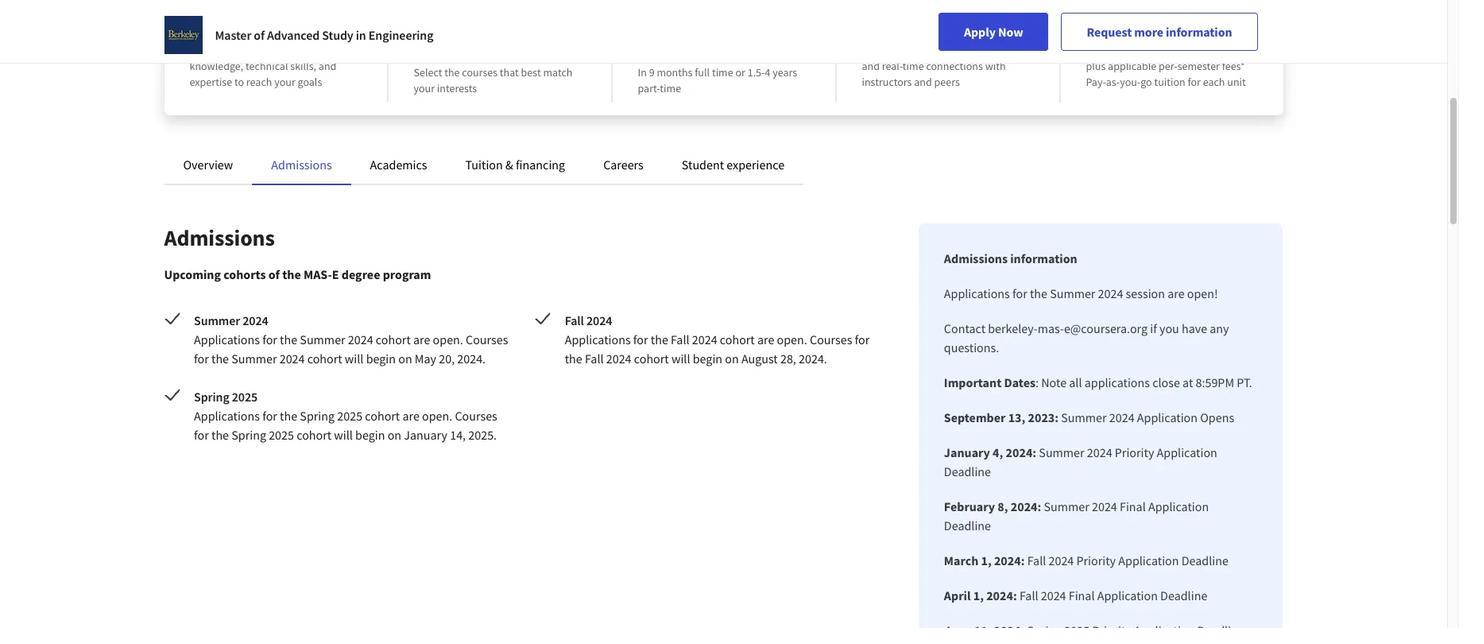Task type: vqa. For each thing, say whether or not it's contained in the screenshot.
bottommost SAYING
no



Task type: describe. For each thing, give the bounding box(es) containing it.
1 vertical spatial at
[[1183, 374, 1194, 390]]

9
[[649, 65, 655, 79]]

24
[[1168, 43, 1179, 57]]

in
[[638, 65, 647, 79]]

to
[[234, 75, 244, 89]]

usd
[[1142, 21, 1171, 41]]

applications
[[1085, 374, 1150, 390]]

applications for the summer 2024 session are open!
[[944, 285, 1218, 301]]

note
[[1042, 374, 1067, 390]]

peers
[[934, 75, 960, 89]]

videos,
[[899, 43, 932, 57]]

months
[[657, 65, 693, 79]]

contact berkeley-mas-e@coursera.org if you have any questions.
[[944, 320, 1230, 355]]

1 horizontal spatial of
[[269, 266, 280, 282]]

2024: for april
[[987, 587, 1017, 603]]

important
[[944, 374, 1002, 390]]

1 vertical spatial unit
[[1140, 43, 1159, 57]]

deadline inside the summer 2024 priority application deadline
[[944, 463, 991, 479]]

total
[[1174, 21, 1205, 41]]

are for fall 2024 applications for the fall 2024 cohort are open.  courses for the fall 2024 cohort will begin on august 28, 2024.
[[758, 332, 775, 347]]

2 horizontal spatial and
[[914, 75, 932, 89]]

pt.
[[1237, 374, 1253, 390]]

renowned
[[458, 43, 527, 63]]

1 horizontal spatial january
[[944, 444, 990, 460]]

august
[[742, 351, 778, 366]]

have
[[1182, 320, 1208, 336]]

apply
[[964, 24, 996, 40]]

1 horizontal spatial and
[[862, 59, 880, 73]]

1, for march
[[981, 553, 992, 568]]

2024 inside the summer 2024 priority application deadline
[[1087, 444, 1113, 460]]

2024. for 28,
[[799, 351, 827, 366]]

skills,
[[290, 59, 316, 73]]

march 1, 2024: fall  2024  priority application deadline
[[944, 553, 1229, 568]]

learn from top-tier, world-renowned faculty select the courses that best match your interests
[[414, 21, 576, 95]]

information inside request more information button
[[1166, 24, 1233, 40]]

13,
[[1009, 409, 1026, 425]]

hands-
[[935, 43, 967, 57]]

open. for 28,
[[777, 332, 808, 347]]

2 horizontal spatial spring
[[300, 408, 335, 424]]

final inside summer 2024 final application deadline
[[1120, 498, 1146, 514]]

april 1, 2024: fall  2024 final application deadline
[[944, 587, 1208, 603]]

apply now button
[[939, 13, 1049, 51]]

0 horizontal spatial of
[[254, 27, 265, 43]]

master
[[215, 27, 251, 43]]

fall 2024 applications for the fall 2024 cohort are open.  courses for the fall 2024 cohort will begin on august 28, 2024.
[[565, 312, 870, 366]]

open!
[[1188, 285, 1218, 301]]

complete the 24-unit degree at your own pace in 9 months full time or 1.5-4 years part-time
[[638, 21, 802, 95]]

gain
[[190, 43, 211, 57]]

faculty
[[530, 43, 576, 63]]

session
[[1126, 285, 1165, 301]]

dates
[[1004, 374, 1036, 390]]

0 vertical spatial 2025
[[232, 389, 258, 405]]

the inside 'learn from top-tier, world-renowned faculty select the courses that best match your interests'
[[445, 65, 460, 79]]

any
[[1210, 320, 1230, 336]]

applications for fall 2024 applications for the fall 2024 cohort are open.  courses for the fall 2024 cohort will begin on august 28, 2024.
[[565, 332, 631, 347]]

2024 inside summer 2024 final application deadline
[[1092, 498, 1118, 514]]

summer inside summer 2024 final application deadline
[[1044, 498, 1090, 514]]

for inside $42,000 usd total tuition ($1,750 per unit  x  24 units = $42,000), plus applicable per-semester fees* pay-as-you-go tuition for each unit
[[1188, 75, 1201, 89]]

select
[[414, 65, 442, 79]]

0 vertical spatial spring
[[194, 389, 229, 405]]

will for fall
[[672, 351, 690, 366]]

open. for 14,
[[422, 408, 453, 424]]

complete
[[638, 21, 703, 41]]

academics link
[[370, 157, 427, 173]]

advance your career gain cutting-edge engineering knowledge, technical skills, and expertise to reach your goals
[[190, 21, 337, 89]]

edge
[[249, 43, 272, 57]]

are for summer 2024 applications for the summer 2024 cohort are open.  courses for the summer 2024 cohort will begin on may 20, 2024.
[[413, 332, 430, 347]]

online
[[903, 21, 945, 41]]

2024: for february
[[1011, 498, 1042, 514]]

application inside the summer 2024 priority application deadline
[[1157, 444, 1218, 460]]

interests
[[437, 81, 477, 95]]

open. for 20,
[[433, 332, 463, 347]]

experience
[[727, 157, 785, 173]]

pay-
[[1086, 75, 1106, 89]]

projects,
[[981, 43, 1021, 57]]

as-
[[1106, 75, 1120, 89]]

on inside "100% online learning lecture videos, hands-on projects, and real-time connections with instructors and peers"
[[967, 43, 979, 57]]

you-
[[1120, 75, 1141, 89]]

semester
[[1178, 59, 1220, 73]]

per
[[1122, 43, 1138, 57]]

1.5-
[[748, 65, 765, 79]]

own
[[738, 43, 768, 63]]

plus
[[1086, 59, 1106, 73]]

fees*
[[1222, 59, 1245, 73]]

and inside advance your career gain cutting-edge engineering knowledge, technical skills, and expertise to reach your goals
[[319, 59, 337, 73]]

time inside "100% online learning lecture videos, hands-on projects, and real-time connections with instructors and peers"
[[903, 59, 924, 73]]

units
[[1181, 43, 1205, 57]]

september 13, 2023: summer 2024 application opens
[[944, 409, 1235, 425]]

cutting-
[[213, 43, 249, 57]]

september
[[944, 409, 1006, 425]]

at inside complete the 24-unit degree at your own pace in 9 months full time or 1.5-4 years part-time
[[688, 43, 701, 63]]

priority inside the summer 2024 priority application deadline
[[1115, 444, 1155, 460]]

$42,000
[[1086, 21, 1139, 41]]

begin for summer
[[366, 351, 396, 366]]

january inside spring 2025 applications for the spring 2025 cohort are open.  courses for the spring 2025 cohort will begin on january 14, 2025.
[[404, 427, 448, 443]]

2025.
[[468, 427, 497, 443]]

4
[[765, 65, 771, 79]]

1 horizontal spatial 2025
[[269, 427, 294, 443]]

all
[[1069, 374, 1082, 390]]

1, for april
[[974, 587, 984, 603]]

request
[[1087, 24, 1132, 40]]

your up 'edge'
[[250, 21, 281, 41]]

close
[[1153, 374, 1180, 390]]

financing
[[516, 157, 565, 173]]

are for spring 2025 applications for the spring 2025 cohort are open.  courses for the spring 2025 cohort will begin on january 14, 2025.
[[403, 408, 420, 424]]

x
[[1161, 43, 1166, 57]]

($1,750
[[1086, 43, 1120, 57]]

engineering
[[369, 27, 434, 43]]

courses for applications for the summer 2024 cohort are open.  courses for the summer 2024 cohort will begin on may 20, 2024.
[[466, 332, 508, 347]]

courses
[[462, 65, 498, 79]]

14,
[[450, 427, 466, 443]]

will for summer
[[345, 351, 364, 366]]

advanced
[[267, 27, 320, 43]]

apply now
[[964, 24, 1024, 40]]

24-
[[732, 21, 753, 41]]

in
[[356, 27, 366, 43]]

student
[[682, 157, 724, 173]]

1 vertical spatial priority
[[1077, 553, 1116, 568]]

engineering
[[274, 43, 330, 57]]

study
[[322, 27, 354, 43]]

4,
[[993, 444, 1004, 460]]



Task type: locate. For each thing, give the bounding box(es) containing it.
are up may
[[413, 332, 430, 347]]

are left open! on the top of the page
[[1168, 285, 1185, 301]]

priority down september 13, 2023: summer 2024 application opens
[[1115, 444, 1155, 460]]

tuition
[[1208, 21, 1254, 41], [1155, 75, 1186, 89]]

will inside summer 2024 applications for the summer 2024 cohort are open.  courses for the summer 2024 cohort will begin on may 20, 2024.
[[345, 351, 364, 366]]

2024: for january
[[1006, 444, 1037, 460]]

2 horizontal spatial 2025
[[337, 408, 363, 424]]

0 vertical spatial at
[[688, 43, 701, 63]]

mas-
[[304, 266, 332, 282]]

degree up 9
[[638, 43, 685, 63]]

berkeley-
[[988, 320, 1038, 336]]

learn
[[414, 21, 452, 41]]

will inside spring 2025 applications for the spring 2025 cohort are open.  courses for the spring 2025 cohort will begin on january 14, 2025.
[[334, 427, 353, 443]]

0 vertical spatial of
[[254, 27, 265, 43]]

courses inside summer 2024 applications for the summer 2024 cohort are open.  courses for the summer 2024 cohort will begin on may 20, 2024.
[[466, 332, 508, 347]]

on left may
[[398, 351, 412, 366]]

admissions link
[[271, 157, 332, 173]]

open. inside summer 2024 applications for the summer 2024 cohort are open.  courses for the summer 2024 cohort will begin on may 20, 2024.
[[433, 332, 463, 347]]

fall
[[565, 312, 584, 328], [671, 332, 690, 347], [585, 351, 604, 366], [1028, 553, 1046, 568], [1020, 587, 1039, 603]]

open. inside spring 2025 applications for the spring 2025 cohort are open.  courses for the spring 2025 cohort will begin on january 14, 2025.
[[422, 408, 453, 424]]

expertise
[[190, 75, 232, 89]]

final down the summer 2024 priority application deadline
[[1120, 498, 1146, 514]]

overview
[[183, 157, 233, 173]]

2024. right 20,
[[457, 351, 486, 366]]

important dates : note all applications close at 8:59pm pt.
[[944, 374, 1253, 390]]

0 vertical spatial tuition
[[1208, 21, 1254, 41]]

1, right march
[[981, 553, 992, 568]]

questions.
[[944, 339, 999, 355]]

courses for applications for the fall 2024 cohort are open.  courses for the fall 2024 cohort will begin on august 28, 2024.
[[810, 332, 852, 347]]

begin for spring
[[355, 427, 385, 443]]

at up full on the left
[[688, 43, 701, 63]]

and up goals
[[319, 59, 337, 73]]

april
[[944, 587, 971, 603]]

0 vertical spatial degree
[[638, 43, 685, 63]]

the inside complete the 24-unit degree at your own pace in 9 months full time or 1.5-4 years part-time
[[706, 21, 729, 41]]

careers
[[604, 157, 644, 173]]

reach
[[246, 75, 272, 89]]

0 horizontal spatial january
[[404, 427, 448, 443]]

0 horizontal spatial spring
[[194, 389, 229, 405]]

2 vertical spatial 2025
[[269, 427, 294, 443]]

0 horizontal spatial unit
[[753, 21, 781, 41]]

learning
[[948, 21, 1004, 41]]

will for spring
[[334, 427, 353, 443]]

degree inside complete the 24-unit degree at your own pace in 9 months full time or 1.5-4 years part-time
[[638, 43, 685, 63]]

on for summer 2024 applications for the summer 2024 cohort are open.  courses for the summer 2024 cohort will begin on may 20, 2024.
[[398, 351, 412, 366]]

2 horizontal spatial time
[[903, 59, 924, 73]]

1 horizontal spatial 2024.
[[799, 351, 827, 366]]

applications for spring 2025 applications for the spring 2025 cohort are open.  courses for the spring 2025 cohort will begin on january 14, 2025.
[[194, 408, 260, 424]]

final down march 1, 2024: fall  2024  priority application deadline
[[1069, 587, 1095, 603]]

student experience
[[682, 157, 785, 173]]

application
[[1137, 409, 1198, 425], [1157, 444, 1218, 460], [1149, 498, 1209, 514], [1119, 553, 1179, 568], [1098, 587, 1158, 603]]

unit
[[753, 21, 781, 41], [1140, 43, 1159, 57], [1228, 75, 1246, 89]]

of right cohorts at the left top of page
[[269, 266, 280, 282]]

1 vertical spatial 1,
[[974, 587, 984, 603]]

spring
[[194, 389, 229, 405], [300, 408, 335, 424], [232, 427, 266, 443]]

0 horizontal spatial tuition
[[1155, 75, 1186, 89]]

your inside 'learn from top-tier, world-renowned faculty select the courses that best match your interests'
[[414, 81, 435, 95]]

1 horizontal spatial time
[[712, 65, 733, 79]]

1 vertical spatial tuition
[[1155, 75, 1186, 89]]

2023:
[[1028, 409, 1059, 425]]

1 horizontal spatial information
[[1166, 24, 1233, 40]]

match
[[543, 65, 573, 79]]

100% online learning lecture videos, hands-on projects, and real-time connections with instructors and peers
[[862, 21, 1021, 89]]

contact
[[944, 320, 986, 336]]

1 vertical spatial 2025
[[337, 408, 363, 424]]

begin inside fall 2024 applications for the fall 2024 cohort are open.  courses for the fall 2024 cohort will begin on august 28, 2024.
[[693, 351, 723, 366]]

banner background image
[[0, 0, 1448, 61]]

1,
[[981, 553, 992, 568], [974, 587, 984, 603]]

information up applications for the summer 2024 session are open!
[[1011, 250, 1078, 266]]

upcoming
[[164, 266, 221, 282]]

courses
[[466, 332, 508, 347], [810, 332, 852, 347], [455, 408, 498, 424]]

8:59pm
[[1196, 374, 1235, 390]]

1 vertical spatial final
[[1069, 587, 1095, 603]]

open. up 14,
[[422, 408, 453, 424]]

e
[[332, 266, 339, 282]]

and left peers
[[914, 75, 932, 89]]

applications inside fall 2024 applications for the fall 2024 cohort are open.  courses for the fall 2024 cohort will begin on august 28, 2024.
[[565, 332, 631, 347]]

overview link
[[183, 157, 233, 173]]

open. up 28,
[[777, 332, 808, 347]]

from
[[455, 21, 488, 41]]

connections
[[926, 59, 983, 73]]

on for fall 2024 applications for the fall 2024 cohort are open.  courses for the fall 2024 cohort will begin on august 28, 2024.
[[725, 351, 739, 366]]

at
[[688, 43, 701, 63], [1183, 374, 1194, 390]]

1 horizontal spatial tuition
[[1208, 21, 1254, 41]]

applications inside spring 2025 applications for the spring 2025 cohort are open.  courses for the spring 2025 cohort will begin on january 14, 2025.
[[194, 408, 260, 424]]

2 horizontal spatial unit
[[1228, 75, 1246, 89]]

years
[[773, 65, 797, 79]]

$42,000),
[[1215, 43, 1257, 57]]

are inside fall 2024 applications for the fall 2024 cohort are open.  courses for the fall 2024 cohort will begin on august 28, 2024.
[[758, 332, 775, 347]]

priority up april 1, 2024: fall  2024 final application deadline
[[1077, 553, 1116, 568]]

0 horizontal spatial at
[[688, 43, 701, 63]]

upcoming cohorts of the mas-e degree program
[[164, 266, 431, 282]]

tier,
[[519, 21, 545, 41]]

summer 2024 priority application deadline
[[944, 444, 1218, 479]]

courses for applications for the spring 2025 cohort are open.  courses for the spring 2025 cohort will begin on january 14, 2025.
[[455, 408, 498, 424]]

open. up 20,
[[433, 332, 463, 347]]

are up august
[[758, 332, 775, 347]]

more
[[1135, 24, 1164, 40]]

0 horizontal spatial time
[[660, 81, 681, 95]]

and down lecture at the top of the page
[[862, 59, 880, 73]]

for
[[1188, 75, 1201, 89], [1013, 285, 1028, 301], [262, 332, 277, 347], [633, 332, 648, 347], [855, 332, 870, 347], [194, 351, 209, 366], [262, 408, 277, 424], [194, 427, 209, 443]]

career
[[284, 21, 326, 41]]

technical
[[246, 59, 288, 73]]

2024: right 8,
[[1011, 498, 1042, 514]]

unit up own in the top of the page
[[753, 21, 781, 41]]

20,
[[439, 351, 455, 366]]

courses inside fall 2024 applications for the fall 2024 cohort are open.  courses for the fall 2024 cohort will begin on august 28, 2024.
[[810, 332, 852, 347]]

$42,000 usd total tuition ($1,750 per unit  x  24 units = $42,000), plus applicable per-semester fees* pay-as-you-go tuition for each unit
[[1086, 21, 1257, 89]]

0 horizontal spatial degree
[[342, 266, 380, 282]]

full
[[695, 65, 710, 79]]

begin
[[366, 351, 396, 366], [693, 351, 723, 366], [355, 427, 385, 443]]

begin for fall
[[693, 351, 723, 366]]

your up full on the left
[[704, 43, 735, 63]]

time down months
[[660, 81, 681, 95]]

are down may
[[403, 408, 420, 424]]

are inside spring 2025 applications for the spring 2025 cohort are open.  courses for the spring 2025 cohort will begin on january 14, 2025.
[[403, 408, 420, 424]]

go
[[1141, 75, 1152, 89]]

real-
[[882, 59, 903, 73]]

100%
[[862, 21, 900, 41]]

tuition & financing
[[465, 157, 565, 173]]

:
[[1036, 374, 1039, 390]]

on inside spring 2025 applications for the spring 2025 cohort are open.  courses for the spring 2025 cohort will begin on january 14, 2025.
[[388, 427, 402, 443]]

2024.
[[457, 351, 486, 366], [799, 351, 827, 366]]

1 horizontal spatial at
[[1183, 374, 1194, 390]]

0 horizontal spatial 2024.
[[457, 351, 486, 366]]

will inside fall 2024 applications for the fall 2024 cohort are open.  courses for the fall 2024 cohort will begin on august 28, 2024.
[[672, 351, 690, 366]]

1 vertical spatial of
[[269, 266, 280, 282]]

pace
[[771, 43, 802, 63]]

now
[[998, 24, 1024, 40]]

at right close
[[1183, 374, 1194, 390]]

your down the select
[[414, 81, 435, 95]]

2 vertical spatial unit
[[1228, 75, 1246, 89]]

degree right e
[[342, 266, 380, 282]]

0 horizontal spatial 2025
[[232, 389, 258, 405]]

on for spring 2025 applications for the spring 2025 cohort are open.  courses for the spring 2025 cohort will begin on january 14, 2025.
[[388, 427, 402, 443]]

applications inside summer 2024 applications for the summer 2024 cohort are open.  courses for the summer 2024 cohort will begin on may 20, 2024.
[[194, 332, 260, 347]]

2024. inside summer 2024 applications for the summer 2024 cohort are open.  courses for the summer 2024 cohort will begin on may 20, 2024.
[[457, 351, 486, 366]]

0 horizontal spatial information
[[1011, 250, 1078, 266]]

2024. inside fall 2024 applications for the fall 2024 cohort are open.  courses for the fall 2024 cohort will begin on august 28, 2024.
[[799, 351, 827, 366]]

tuition down per-
[[1155, 75, 1186, 89]]

your
[[250, 21, 281, 41], [704, 43, 735, 63], [274, 75, 296, 89], [414, 81, 435, 95]]

applicable
[[1108, 59, 1157, 73]]

1 horizontal spatial degree
[[638, 43, 685, 63]]

each
[[1203, 75, 1225, 89]]

1 vertical spatial degree
[[342, 266, 380, 282]]

on inside summer 2024 applications for the summer 2024 cohort are open.  courses for the summer 2024 cohort will begin on may 20, 2024.
[[398, 351, 412, 366]]

admissions
[[271, 157, 332, 173], [164, 223, 275, 252], [944, 250, 1008, 266]]

courses inside spring 2025 applications for the spring 2025 cohort are open.  courses for the spring 2025 cohort will begin on january 14, 2025.
[[455, 408, 498, 424]]

application inside summer 2024 final application deadline
[[1149, 498, 1209, 514]]

summer inside the summer 2024 priority application deadline
[[1039, 444, 1085, 460]]

0 vertical spatial information
[[1166, 24, 1233, 40]]

1 horizontal spatial spring
[[232, 427, 266, 443]]

open. inside fall 2024 applications for the fall 2024 cohort are open.  courses for the fall 2024 cohort will begin on august 28, 2024.
[[777, 332, 808, 347]]

2 2024. from the left
[[799, 351, 827, 366]]

2024. for 20,
[[457, 351, 486, 366]]

on left august
[[725, 351, 739, 366]]

deadline
[[944, 463, 991, 479], [944, 518, 991, 533], [1182, 553, 1229, 568], [1161, 587, 1208, 603]]

2024:
[[1006, 444, 1037, 460], [1011, 498, 1042, 514], [994, 553, 1025, 568], [987, 587, 1017, 603]]

your inside complete the 24-unit degree at your own pace in 9 months full time or 1.5-4 years part-time
[[704, 43, 735, 63]]

tuition up $42,000),
[[1208, 21, 1254, 41]]

on left 14,
[[388, 427, 402, 443]]

information up the 'units'
[[1166, 24, 1233, 40]]

0 vertical spatial 1,
[[981, 553, 992, 568]]

advance
[[190, 21, 247, 41]]

1 vertical spatial january
[[944, 444, 990, 460]]

academics
[[370, 157, 427, 173]]

1 horizontal spatial final
[[1120, 498, 1146, 514]]

unit down fees*
[[1228, 75, 1246, 89]]

2024: right april
[[987, 587, 1017, 603]]

begin inside spring 2025 applications for the spring 2025 cohort are open.  courses for the spring 2025 cohort will begin on january 14, 2025.
[[355, 427, 385, 443]]

unit inside complete the 24-unit degree at your own pace in 9 months full time or 1.5-4 years part-time
[[753, 21, 781, 41]]

admissions information
[[944, 250, 1078, 266]]

0 vertical spatial priority
[[1115, 444, 1155, 460]]

time down videos,
[[903, 59, 924, 73]]

2024: right march
[[994, 553, 1025, 568]]

1 vertical spatial information
[[1011, 250, 1078, 266]]

are inside summer 2024 applications for the summer 2024 cohort are open.  courses for the summer 2024 cohort will begin on may 20, 2024.
[[413, 332, 430, 347]]

2024. right 28,
[[799, 351, 827, 366]]

world-
[[414, 43, 458, 63]]

1 horizontal spatial unit
[[1140, 43, 1159, 57]]

2024: right the 4,
[[1006, 444, 1037, 460]]

unit left "x"
[[1140, 43, 1159, 57]]

january
[[404, 427, 448, 443], [944, 444, 990, 460]]

january left 14,
[[404, 427, 448, 443]]

applications for summer 2024 applications for the summer 2024 cohort are open.  courses for the summer 2024 cohort will begin on may 20, 2024.
[[194, 332, 260, 347]]

1 vertical spatial spring
[[300, 408, 335, 424]]

applications
[[944, 285, 1010, 301], [194, 332, 260, 347], [565, 332, 631, 347], [194, 408, 260, 424]]

28,
[[781, 351, 796, 366]]

1, right april
[[974, 587, 984, 603]]

on down apply on the top
[[967, 43, 979, 57]]

of right master at the left top of page
[[254, 27, 265, 43]]

master of advanced study in engineering
[[215, 27, 434, 43]]

time
[[903, 59, 924, 73], [712, 65, 733, 79], [660, 81, 681, 95]]

will
[[345, 351, 364, 366], [672, 351, 690, 366], [334, 427, 353, 443]]

e@coursera.org
[[1064, 320, 1148, 336]]

on inside fall 2024 applications for the fall 2024 cohort are open.  courses for the fall 2024 cohort will begin on august 28, 2024.
[[725, 351, 739, 366]]

0 horizontal spatial final
[[1069, 587, 1095, 603]]

2024: for march
[[994, 553, 1025, 568]]

deadline inside summer 2024 final application deadline
[[944, 518, 991, 533]]

8,
[[998, 498, 1008, 514]]

0 vertical spatial unit
[[753, 21, 781, 41]]

your down the "technical"
[[274, 75, 296, 89]]

mas-
[[1038, 320, 1064, 336]]

january left the 4,
[[944, 444, 990, 460]]

0 vertical spatial january
[[404, 427, 448, 443]]

0 horizontal spatial and
[[319, 59, 337, 73]]

begin inside summer 2024 applications for the summer 2024 cohort are open.  courses for the summer 2024 cohort will begin on may 20, 2024.
[[366, 351, 396, 366]]

time left or
[[712, 65, 733, 79]]

2 vertical spatial spring
[[232, 427, 266, 443]]

0 vertical spatial final
[[1120, 498, 1146, 514]]

uc berkeley college of engineering logo image
[[164, 16, 202, 54]]

1 2024. from the left
[[457, 351, 486, 366]]



